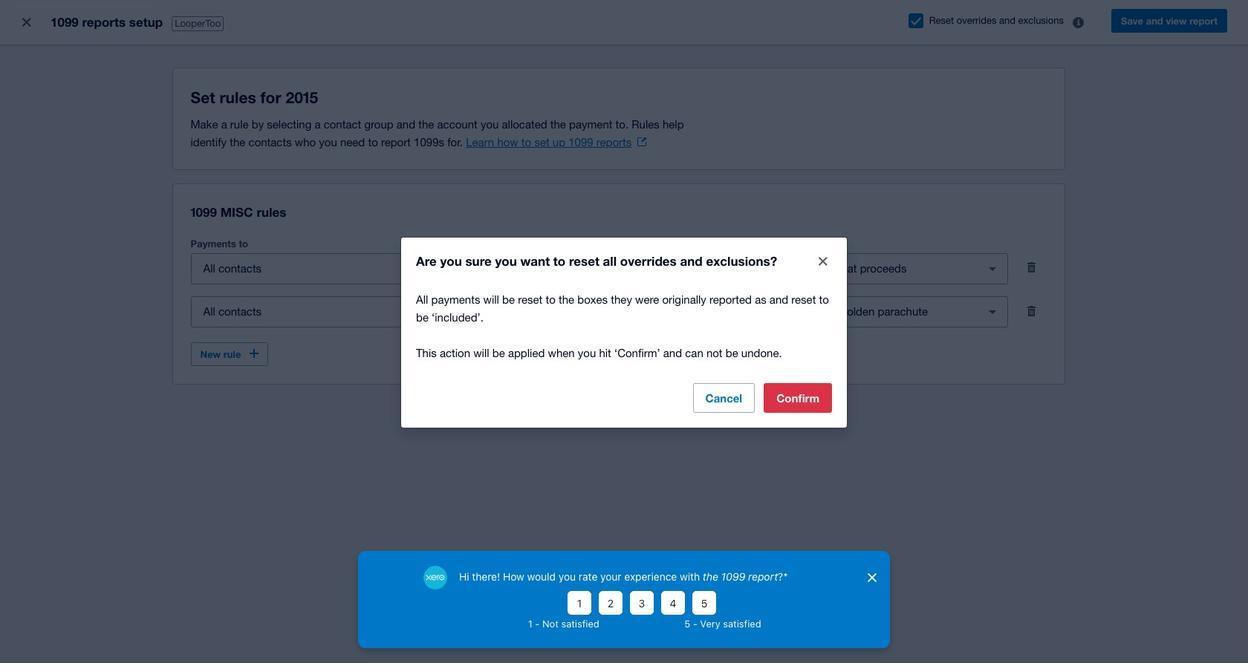 Task type: describe. For each thing, give the bounding box(es) containing it.
1 horizontal spatial reset
[[569, 253, 600, 269]]

and inside save and view report button
[[1147, 15, 1164, 27]]

make
[[191, 118, 218, 131]]

to inside 'make a rule by selecting a contact group and the account you allocated the payment to. rules help identify the contacts who you need to report 1099s for.'
[[368, 136, 378, 149]]

action
[[440, 347, 471, 359]]

as inside all payments will be reset to the boxes they were originally reported as and reset to be 'included'.
[[755, 293, 767, 306]]

be left applied
[[493, 347, 505, 359]]

2 horizontal spatial reset
[[792, 293, 816, 306]]

for
[[261, 88, 281, 107]]

save and view report
[[1122, 15, 1218, 27]]

1 vertical spatial allocated
[[508, 238, 550, 250]]

Select a box field
[[749, 298, 978, 326]]

and left can
[[664, 347, 682, 359]]

save
[[1122, 15, 1144, 27]]

learn how to set up 1099 reports
[[466, 136, 632, 149]]

are
[[416, 253, 437, 269]]

reset
[[930, 15, 954, 26]]

view
[[1166, 15, 1187, 27]]

2015
[[286, 88, 318, 107]]

save and view report button
[[1112, 9, 1228, 33]]

'confirm'
[[615, 347, 660, 359]]

exclusions?
[[706, 253, 778, 269]]

not
[[707, 347, 723, 359]]

you up learn
[[481, 118, 499, 131]]

0 horizontal spatial reports
[[82, 14, 126, 30]]

the up 1099s
[[419, 118, 434, 131]]

set
[[191, 88, 215, 107]]

confirm
[[777, 391, 820, 405]]

originally
[[663, 293, 707, 306]]

to.
[[616, 118, 629, 131]]

Payments allocated to field
[[460, 255, 689, 283]]

0 vertical spatial rules
[[220, 88, 256, 107]]

are you sure you want to reset all overrides and exclusions? dialog
[[401, 237, 847, 428]]

undone.
[[742, 347, 782, 359]]

by
[[252, 118, 264, 131]]

sure
[[466, 253, 492, 269]]

Select a contact group field
[[191, 298, 420, 326]]

to right want
[[554, 253, 566, 269]]

all payments will be reset to the boxes they were originally reported as and reset to be 'included'.
[[416, 293, 829, 324]]

setup
[[129, 14, 163, 30]]

and inside 'make a rule by selecting a contact group and the account you allocated the payment to. rules help identify the contacts who you need to report 1099s for.'
[[397, 118, 416, 131]]

loopertoo
[[175, 18, 221, 29]]

misc
[[220, 204, 253, 220]]

rules
[[632, 118, 660, 131]]

report as
[[748, 238, 793, 250]]

will for action
[[474, 347, 490, 359]]

contacts
[[249, 136, 292, 149]]

will for payments
[[484, 293, 499, 306]]

1099 for 1099 reports setup
[[51, 14, 79, 30]]

cancel button
[[693, 383, 755, 413]]

1099 misc rules
[[191, 204, 286, 220]]

want
[[521, 253, 550, 269]]

1099 reports setup
[[51, 14, 163, 30]]

1 a from the left
[[221, 118, 227, 131]]

payments to
[[191, 238, 248, 250]]

report inside save and view report button
[[1190, 15, 1218, 27]]

report inside 'make a rule by selecting a contact group and the account you allocated the payment to. rules help identify the contacts who you need to report 1099s for.'
[[381, 136, 411, 149]]

new
[[200, 349, 221, 360]]

1 vertical spatial reports
[[597, 136, 632, 149]]

you down payments allocated to
[[495, 253, 517, 269]]

Payments to field
[[191, 255, 420, 283]]

applied
[[508, 347, 545, 359]]

the inside all payments will be reset to the boxes they were originally reported as and reset to be 'included'.
[[559, 293, 575, 306]]

2 horizontal spatial 1099
[[569, 136, 594, 149]]

contact
[[324, 118, 361, 131]]



Task type: vqa. For each thing, say whether or not it's contained in the screenshot.
payments to field
yes



Task type: locate. For each thing, give the bounding box(es) containing it.
set rules for 2015
[[191, 88, 318, 107]]

rules left for in the top left of the page
[[220, 88, 256, 107]]

0 vertical spatial as
[[782, 238, 793, 250]]

2 payments from the left
[[460, 238, 505, 250]]

2 vertical spatial 1099
[[191, 204, 217, 220]]

1 vertical spatial overrides
[[621, 253, 677, 269]]

0 horizontal spatial 1099
[[51, 14, 79, 30]]

as
[[782, 238, 793, 250], [755, 293, 767, 306]]

all
[[603, 253, 617, 269]]

to down payments allocated to field at top
[[546, 293, 556, 306]]

0 horizontal spatial rules
[[220, 88, 256, 107]]

as right reported
[[755, 293, 767, 306]]

and
[[1000, 15, 1016, 26], [1147, 15, 1164, 27], [397, 118, 416, 131], [680, 253, 703, 269], [770, 293, 789, 306], [664, 347, 682, 359]]

payments
[[431, 293, 480, 306]]

you left the hit
[[578, 347, 596, 359]]

new rule
[[200, 349, 241, 360]]

reset
[[569, 253, 600, 269], [518, 293, 543, 306], [792, 293, 816, 306]]

this action will be applied when you hit 'confirm' and can not be undone.
[[416, 347, 782, 359]]

they
[[611, 293, 632, 306]]

to up payments allocated to field at top
[[553, 238, 562, 250]]

0 horizontal spatial a
[[221, 118, 227, 131]]

1 horizontal spatial report
[[1190, 15, 1218, 27]]

payments for payments allocated to
[[460, 238, 505, 250]]

to down close "image"
[[819, 293, 829, 306]]

1099s
[[414, 136, 444, 149]]

and left view
[[1147, 15, 1164, 27]]

dialog
[[358, 551, 890, 649]]

0 vertical spatial 1099
[[51, 14, 79, 30]]

0 horizontal spatial overrides
[[621, 253, 677, 269]]

this
[[416, 347, 437, 359]]

rule right new
[[224, 349, 241, 360]]

report
[[748, 238, 780, 250]]

payments down misc
[[191, 238, 236, 250]]

the
[[419, 118, 434, 131], [551, 118, 566, 131], [230, 136, 246, 149], [559, 293, 575, 306]]

allocated inside 'make a rule by selecting a contact group and the account you allocated the payment to. rules help identify the contacts who you need to report 1099s for.'
[[502, 118, 547, 131]]

1099
[[51, 14, 79, 30], [569, 136, 594, 149], [191, 204, 217, 220]]

up
[[553, 136, 566, 149]]

1 vertical spatial as
[[755, 293, 767, 306]]

payments allocated to
[[460, 238, 562, 250]]

close image
[[819, 257, 828, 266]]

cancel
[[706, 391, 743, 405]]

are you sure you want to reset all overrides and exclusions?
[[416, 253, 778, 269]]

and inside all payments will be reset to the boxes they were originally reported as and reset to be 'included'.
[[770, 293, 789, 306]]

to down the 1099 misc rules
[[239, 238, 248, 250]]

all
[[416, 293, 428, 306]]

confirm button
[[764, 383, 832, 413]]

1 horizontal spatial reports
[[597, 136, 632, 149]]

2 a from the left
[[315, 118, 321, 131]]

rule inside button
[[224, 349, 241, 360]]

group
[[365, 118, 394, 131]]

overrides right the reset
[[957, 15, 997, 26]]

rules
[[220, 88, 256, 107], [257, 204, 286, 220]]

0 vertical spatial reports
[[82, 14, 126, 30]]

0 vertical spatial report
[[1190, 15, 1218, 27]]

1 vertical spatial rule
[[224, 349, 241, 360]]

1 payments from the left
[[191, 238, 236, 250]]

close button
[[809, 246, 838, 276]]

Select an account field
[[460, 298, 689, 326]]

for.
[[448, 136, 463, 149]]

help
[[663, 118, 684, 131]]

be down all
[[416, 311, 429, 324]]

0 vertical spatial will
[[484, 293, 499, 306]]

the up up
[[551, 118, 566, 131]]

the right the "identify"
[[230, 136, 246, 149]]

0 vertical spatial overrides
[[957, 15, 997, 26]]

allocated up how
[[502, 118, 547, 131]]

exclusions
[[1019, 15, 1064, 26]]

reset left the all
[[569, 253, 600, 269]]

need
[[340, 136, 365, 149]]

rule
[[230, 118, 249, 131], [224, 349, 241, 360]]

1 vertical spatial rules
[[257, 204, 286, 220]]

will right action in the bottom left of the page
[[474, 347, 490, 359]]

1 vertical spatial will
[[474, 347, 490, 359]]

you right are
[[440, 253, 462, 269]]

report
[[1190, 15, 1218, 27], [381, 136, 411, 149]]

rule left by
[[230, 118, 249, 131]]

selecting
[[267, 118, 312, 131]]

allocated
[[502, 118, 547, 131], [508, 238, 550, 250]]

1 vertical spatial 1099
[[569, 136, 594, 149]]

boxes
[[578, 293, 608, 306]]

1 vertical spatial report
[[381, 136, 411, 149]]

who
[[295, 136, 316, 149]]

0 vertical spatial allocated
[[502, 118, 547, 131]]

reset down want
[[518, 293, 543, 306]]

to
[[368, 136, 378, 149], [522, 136, 532, 149], [239, 238, 248, 250], [553, 238, 562, 250], [554, 253, 566, 269], [546, 293, 556, 306], [819, 293, 829, 306]]

payments for payments to
[[191, 238, 236, 250]]

report down group
[[381, 136, 411, 149]]

and right group
[[397, 118, 416, 131]]

learn how to set up 1099 reports link
[[466, 136, 647, 149]]

rules right misc
[[257, 204, 286, 220]]

1 horizontal spatial 1099
[[191, 204, 217, 220]]

reset overrides and exclusions
[[930, 15, 1064, 26]]

1 horizontal spatial a
[[315, 118, 321, 131]]

will right payments
[[484, 293, 499, 306]]

reported
[[710, 293, 752, 306]]

1 horizontal spatial payments
[[460, 238, 505, 250]]

payments
[[191, 238, 236, 250], [460, 238, 505, 250]]

will inside all payments will be reset to the boxes they were originally reported as and reset to be 'included'.
[[484, 293, 499, 306]]

when
[[548, 347, 575, 359]]

hit
[[599, 347, 612, 359]]

a
[[221, 118, 227, 131], [315, 118, 321, 131]]

1 horizontal spatial rules
[[257, 204, 286, 220]]

to left set
[[522, 136, 532, 149]]

0 vertical spatial rule
[[230, 118, 249, 131]]

a right make
[[221, 118, 227, 131]]

a up who
[[315, 118, 321, 131]]

make a rule by selecting a contact group and the account you allocated the payment to. rules help identify the contacts who you need to report 1099s for.
[[191, 118, 684, 149]]

and up the originally at the right of page
[[680, 253, 703, 269]]

account
[[437, 118, 478, 131]]

reports down to.
[[597, 136, 632, 149]]

be
[[503, 293, 515, 306], [416, 311, 429, 324], [493, 347, 505, 359], [726, 347, 739, 359]]

report right view
[[1190, 15, 1218, 27]]

1 horizontal spatial overrides
[[957, 15, 997, 26]]

will
[[484, 293, 499, 306], [474, 347, 490, 359]]

and right reported
[[770, 293, 789, 306]]

Report as field
[[749, 255, 978, 283]]

0 horizontal spatial reset
[[518, 293, 543, 306]]

you
[[481, 118, 499, 131], [319, 136, 337, 149], [440, 253, 462, 269], [495, 253, 517, 269], [578, 347, 596, 359]]

set
[[535, 136, 550, 149]]

and left exclusions
[[1000, 15, 1016, 26]]

1 horizontal spatial as
[[782, 238, 793, 250]]

rule inside 'make a rule by selecting a contact group and the account you allocated the payment to. rules help identify the contacts who you need to report 1099s for.'
[[230, 118, 249, 131]]

0 horizontal spatial report
[[381, 136, 411, 149]]

were
[[636, 293, 659, 306]]

overrides inside are you sure you want to reset all overrides and exclusions? dialog
[[621, 253, 677, 269]]

'included'.
[[432, 311, 484, 324]]

learn
[[466, 136, 494, 149]]

be right payments
[[503, 293, 515, 306]]

0 horizontal spatial payments
[[191, 238, 236, 250]]

payment
[[569, 118, 613, 131]]

reset down close 'button'
[[792, 293, 816, 306]]

as right 'report'
[[782, 238, 793, 250]]

overrides right the all
[[621, 253, 677, 269]]

how
[[498, 136, 519, 149]]

reports
[[82, 14, 126, 30], [597, 136, 632, 149]]

allocated up want
[[508, 238, 550, 250]]

you right who
[[319, 136, 337, 149]]

payments up sure
[[460, 238, 505, 250]]

1099 for 1099 misc rules
[[191, 204, 217, 220]]

reports left setup
[[82, 14, 126, 30]]

to down group
[[368, 136, 378, 149]]

the left boxes
[[559, 293, 575, 306]]

overrides
[[957, 15, 997, 26], [621, 253, 677, 269]]

can
[[685, 347, 704, 359]]

0 horizontal spatial as
[[755, 293, 767, 306]]

identify
[[191, 136, 227, 149]]

be right not
[[726, 347, 739, 359]]

new rule button
[[191, 343, 269, 366]]



